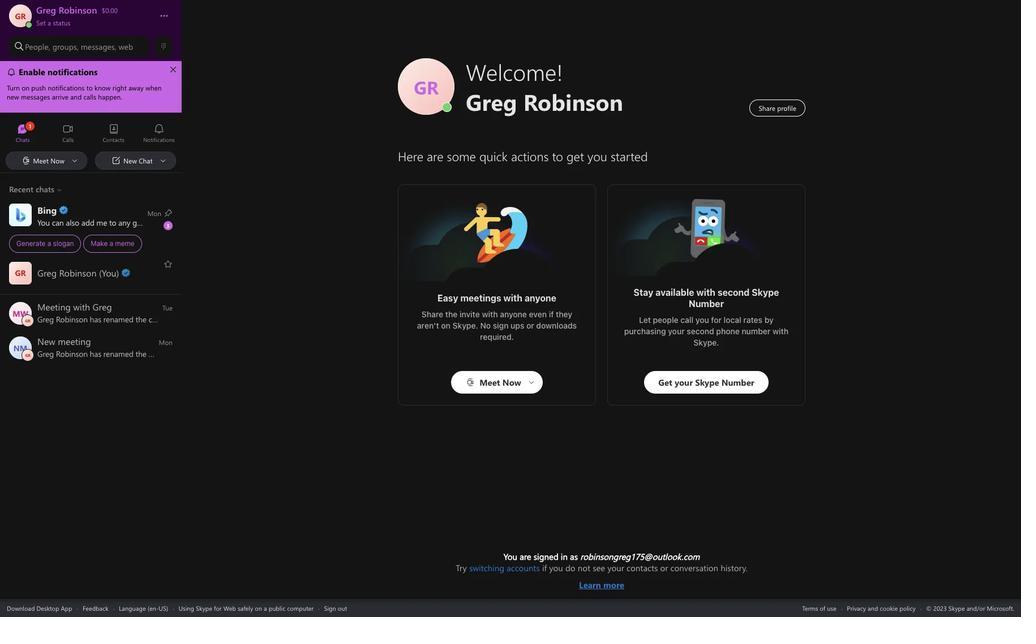 Task type: vqa. For each thing, say whether or not it's contained in the screenshot.
Skype. in the the Let people call you for local rates by purchasing your second phone number with Skype.
yes



Task type: locate. For each thing, give the bounding box(es) containing it.
1 vertical spatial or
[[660, 563, 668, 574]]

second
[[718, 288, 750, 298], [687, 327, 714, 336]]

with down by
[[773, 327, 789, 336]]

you right call on the right bottom of the page
[[696, 315, 709, 325]]

generate a slogan
[[16, 239, 74, 248]]

second up local
[[718, 288, 750, 298]]

0 vertical spatial or
[[526, 321, 534, 331]]

policy
[[900, 604, 916, 613]]

1 vertical spatial your
[[608, 563, 624, 574]]

of
[[820, 604, 826, 613]]

0 horizontal spatial or
[[526, 321, 534, 331]]

0 vertical spatial skype
[[752, 288, 779, 298]]

anyone
[[525, 293, 556, 303], [500, 310, 527, 319]]

feedback
[[83, 604, 109, 613]]

1 vertical spatial skype.
[[694, 338, 719, 348]]

you
[[696, 315, 709, 325], [549, 563, 563, 574]]

if up downloads
[[549, 310, 554, 319]]

a left slogan
[[47, 239, 51, 248]]

0 vertical spatial if
[[549, 310, 554, 319]]

0 horizontal spatial skype.
[[453, 321, 478, 331]]

your
[[668, 327, 685, 336], [608, 563, 624, 574]]

or
[[526, 321, 534, 331], [660, 563, 668, 574]]

0 vertical spatial second
[[718, 288, 750, 298]]

0 horizontal spatial skype
[[196, 604, 212, 613]]

1 horizontal spatial if
[[549, 310, 554, 319]]

a for meme
[[110, 239, 113, 248]]

0 horizontal spatial second
[[687, 327, 714, 336]]

1 vertical spatial skype
[[196, 604, 212, 613]]

set
[[36, 18, 46, 27]]

meme
[[115, 239, 135, 248]]

generate
[[16, 239, 45, 248]]

your right the see
[[608, 563, 624, 574]]

1 vertical spatial anyone
[[500, 310, 527, 319]]

1 horizontal spatial you
[[696, 315, 709, 325]]

contacts
[[627, 563, 658, 574]]

your down call on the right bottom of the page
[[668, 327, 685, 336]]

or right contacts
[[660, 563, 668, 574]]

1 horizontal spatial on
[[441, 321, 451, 331]]

0 vertical spatial you
[[696, 315, 709, 325]]

tab list
[[0, 119, 182, 150]]

second down call on the right bottom of the page
[[687, 327, 714, 336]]

a for status
[[48, 18, 51, 27]]

people,
[[25, 41, 50, 52]]

you inside try switching accounts if you do not see your contacts or conversation history. learn more
[[549, 563, 563, 574]]

a for slogan
[[47, 239, 51, 248]]

messages,
[[81, 41, 116, 52]]

you
[[504, 551, 517, 563]]

1 vertical spatial second
[[687, 327, 714, 336]]

1 horizontal spatial skype.
[[694, 338, 719, 348]]

on
[[441, 321, 451, 331], [255, 604, 262, 613]]

sign out
[[324, 604, 347, 613]]

skype right using at the left bottom of the page
[[196, 604, 212, 613]]

set a status button
[[36, 16, 148, 27]]

sign out link
[[324, 604, 347, 613]]

as
[[570, 551, 578, 563]]

0 horizontal spatial on
[[255, 604, 262, 613]]

skype up by
[[752, 288, 779, 298]]

skype.
[[453, 321, 478, 331], [694, 338, 719, 348]]

switching accounts link
[[469, 563, 540, 574]]

a
[[48, 18, 51, 27], [47, 239, 51, 248], [110, 239, 113, 248], [264, 604, 267, 613]]

if right accounts
[[542, 563, 547, 574]]

sign
[[324, 604, 336, 613]]

or inside share the invite with anyone even if they aren't on skype. no sign ups or downloads required.
[[526, 321, 534, 331]]

purchasing
[[624, 327, 666, 336]]

language (en-us) link
[[119, 604, 168, 613]]

0 horizontal spatial if
[[542, 563, 547, 574]]

a inside 'set a status' button
[[48, 18, 51, 27]]

required.
[[480, 332, 514, 342]]

desktop
[[36, 604, 59, 613]]

0 horizontal spatial for
[[214, 604, 222, 613]]

try switching accounts if you do not see your contacts or conversation history. learn more
[[456, 563, 748, 591]]

or inside try switching accounts if you do not see your contacts or conversation history. learn more
[[660, 563, 668, 574]]

1 horizontal spatial for
[[711, 315, 722, 325]]

1 horizontal spatial or
[[660, 563, 668, 574]]

1 vertical spatial you
[[549, 563, 563, 574]]

conversation
[[671, 563, 718, 574]]

0 horizontal spatial you
[[549, 563, 563, 574]]

terms of use
[[802, 604, 837, 613]]

(en-
[[148, 604, 159, 613]]

with up the no
[[482, 310, 498, 319]]

0 horizontal spatial your
[[608, 563, 624, 574]]

history.
[[721, 563, 748, 574]]

0 vertical spatial skype.
[[453, 321, 478, 331]]

with inside share the invite with anyone even if they aren't on skype. no sign ups or downloads required.
[[482, 310, 498, 319]]

out
[[338, 604, 347, 613]]

with up number
[[696, 288, 716, 298]]

not
[[578, 563, 590, 574]]

local
[[724, 315, 741, 325]]

if inside try switching accounts if you do not see your contacts or conversation history. learn more
[[542, 563, 547, 574]]

a right set
[[48, 18, 51, 27]]

0 vertical spatial on
[[441, 321, 451, 331]]

share the invite with anyone even if they aren't on skype. no sign ups or downloads required.
[[417, 310, 579, 342]]

anyone up ups
[[500, 310, 527, 319]]

second inside let people call you for local rates by purchasing your second phone number with skype.
[[687, 327, 714, 336]]

slogan
[[53, 239, 74, 248]]

easy
[[438, 293, 458, 303]]

1 vertical spatial for
[[214, 604, 222, 613]]

0 vertical spatial for
[[711, 315, 722, 325]]

0 vertical spatial your
[[668, 327, 685, 336]]

download desktop app link
[[7, 604, 72, 613]]

on right 'safely'
[[255, 604, 262, 613]]

for left web
[[214, 604, 222, 613]]

feedback link
[[83, 604, 109, 613]]

you left do
[[549, 563, 563, 574]]

1 horizontal spatial your
[[668, 327, 685, 336]]

your inside let people call you for local rates by purchasing your second phone number with skype.
[[668, 327, 685, 336]]

with
[[696, 288, 716, 298], [503, 293, 523, 303], [482, 310, 498, 319], [773, 327, 789, 336]]

switching
[[469, 563, 504, 574]]

1 vertical spatial on
[[255, 604, 262, 613]]

1 horizontal spatial skype
[[752, 288, 779, 298]]

1 horizontal spatial second
[[718, 288, 750, 298]]

for
[[711, 315, 722, 325], [214, 604, 222, 613]]

language
[[119, 604, 146, 613]]

with inside stay available with second skype number
[[696, 288, 716, 298]]

on down the the
[[441, 321, 451, 331]]

a left public
[[264, 604, 267, 613]]

skype
[[752, 288, 779, 298], [196, 604, 212, 613]]

anyone up even
[[525, 293, 556, 303]]

signed
[[534, 551, 559, 563]]

skype. down invite at bottom
[[453, 321, 478, 331]]

downloads
[[536, 321, 577, 331]]

skype. down phone
[[694, 338, 719, 348]]

your inside try switching accounts if you do not see your contacts or conversation history. learn more
[[608, 563, 624, 574]]

people, groups, messages, web button
[[9, 36, 150, 57]]

a right make
[[110, 239, 113, 248]]

1 vertical spatial if
[[542, 563, 547, 574]]

let people call you for local rates by purchasing your second phone number with skype.
[[624, 315, 791, 348]]

for left local
[[711, 315, 722, 325]]

using
[[179, 604, 194, 613]]

or right ups
[[526, 321, 534, 331]]

number
[[689, 299, 724, 309]]



Task type: describe. For each thing, give the bounding box(es) containing it.
mansurfer
[[463, 202, 504, 214]]

web
[[119, 41, 133, 52]]

people, groups, messages, web
[[25, 41, 133, 52]]

learn
[[579, 580, 601, 591]]

computer
[[287, 604, 314, 613]]

even
[[529, 310, 547, 319]]

with inside let people call you for local rates by purchasing your second phone number with skype.
[[773, 327, 789, 336]]

phone
[[716, 327, 740, 336]]

privacy
[[847, 604, 866, 613]]

for inside let people call you for local rates by purchasing your second phone number with skype.
[[711, 315, 722, 325]]

cookie
[[880, 604, 898, 613]]

ups
[[511, 321, 524, 331]]

try
[[456, 563, 467, 574]]

set a status
[[36, 18, 71, 27]]

call
[[681, 315, 694, 325]]

0 vertical spatial anyone
[[525, 293, 556, 303]]

the
[[445, 310, 458, 319]]

public
[[269, 604, 285, 613]]

in
[[561, 551, 568, 563]]

web
[[223, 604, 236, 613]]

do
[[565, 563, 575, 574]]

learn more link
[[456, 574, 748, 591]]

safely
[[238, 604, 253, 613]]

stay
[[634, 288, 653, 298]]

status
[[53, 18, 71, 27]]

terms of use link
[[802, 604, 837, 613]]

meetings
[[460, 293, 501, 303]]

sign
[[493, 321, 509, 331]]

groups,
[[52, 41, 79, 52]]

number
[[742, 327, 771, 336]]

privacy and cookie policy
[[847, 604, 916, 613]]

let
[[639, 315, 651, 325]]

with up ups
[[503, 293, 523, 303]]

second inside stay available with second skype number
[[718, 288, 750, 298]]

are
[[520, 551, 531, 563]]

use
[[827, 604, 837, 613]]

skype. inside share the invite with anyone even if they aren't on skype. no sign ups or downloads required.
[[453, 321, 478, 331]]

stay available with second skype number
[[634, 288, 781, 309]]

easy meetings with anyone
[[438, 293, 556, 303]]

rates
[[744, 315, 763, 325]]

more
[[603, 580, 624, 591]]

skype. inside let people call you for local rates by purchasing your second phone number with skype.
[[694, 338, 719, 348]]

accounts
[[507, 563, 540, 574]]

by
[[765, 315, 774, 325]]

and
[[868, 604, 878, 613]]

on inside share the invite with anyone even if they aren't on skype. no sign ups or downloads required.
[[441, 321, 451, 331]]

aren't
[[417, 321, 439, 331]]

skype inside stay available with second skype number
[[752, 288, 779, 298]]

terms
[[802, 604, 818, 613]]

they
[[556, 310, 572, 319]]

invite
[[460, 310, 480, 319]]

us)
[[159, 604, 168, 613]]

people
[[653, 315, 679, 325]]

privacy and cookie policy link
[[847, 604, 916, 613]]

language (en-us)
[[119, 604, 168, 613]]

share
[[422, 310, 443, 319]]

anyone inside share the invite with anyone even if they aren't on skype. no sign ups or downloads required.
[[500, 310, 527, 319]]

download desktop app
[[7, 604, 72, 613]]

app
[[61, 604, 72, 613]]

if inside share the invite with anyone even if they aren't on skype. no sign ups or downloads required.
[[549, 310, 554, 319]]

using skype for web safely on a public computer
[[179, 604, 314, 613]]

download
[[7, 604, 35, 613]]

available
[[656, 288, 694, 298]]

you inside let people call you for local rates by purchasing your second phone number with skype.
[[696, 315, 709, 325]]

you are signed in as
[[504, 551, 580, 563]]

make
[[91, 239, 108, 248]]

no
[[480, 321, 491, 331]]

using skype for web safely on a public computer link
[[179, 604, 314, 613]]

whosthis
[[673, 196, 708, 208]]

make a meme
[[91, 239, 135, 248]]



